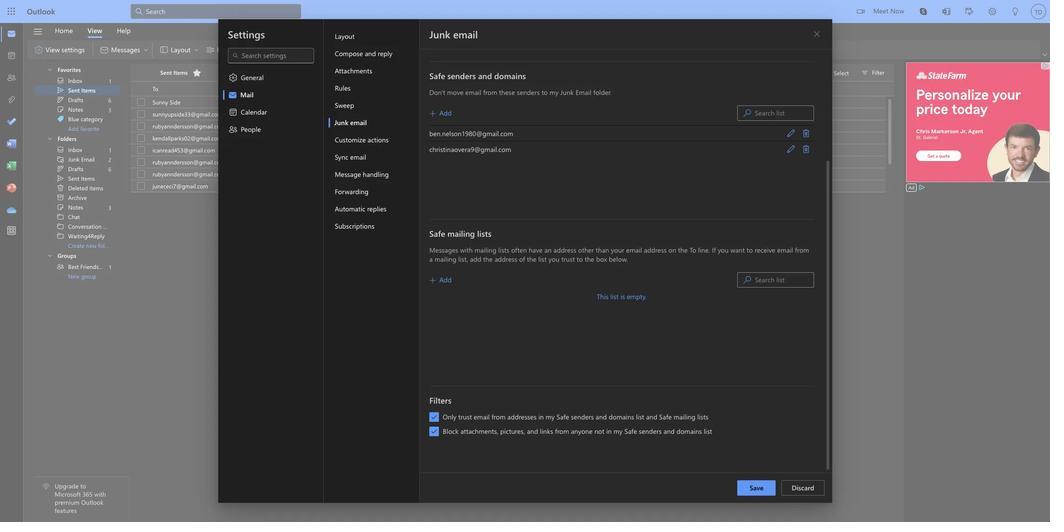 Task type: vqa. For each thing, say whether or not it's contained in the screenshot.
 Groups
no



Task type: locate. For each thing, give the bounding box(es) containing it.
1 vertical spatial 
[[228, 73, 238, 83]]

0 horizontal spatial want
[[730, 246, 745, 255]]

1 vertical spatial  notes
[[57, 203, 83, 211]]

Search list field
[[755, 107, 814, 120], [755, 274, 814, 287]]

icanread453@gmail.com
[[153, 146, 215, 154]]

phone
[[494, 391, 513, 400]]

tab list
[[48, 23, 138, 38]]

 inbox for sent items
[[57, 146, 82, 154]]

no
[[339, 98, 347, 106], [330, 110, 338, 118], [330, 122, 337, 130], [442, 146, 450, 154], [321, 158, 328, 166], [334, 158, 342, 166], [366, 170, 374, 178]]

 for folders
[[47, 136, 53, 142]]

think
[[706, 134, 719, 142]]

don't
[[429, 88, 445, 97]]

blue
[[68, 115, 79, 123]]

0 vertical spatial  drafts
[[57, 96, 83, 104]]

address right add
[[494, 255, 517, 264]]

box
[[596, 255, 607, 264]]

1 vertical spatial of
[[519, 255, 525, 264]]

a left list,
[[429, 255, 433, 264]]

2 horizontal spatial lists
[[697, 413, 708, 422]]

1 horizontal spatial chat
[[100, 263, 112, 271]]

no preview is available. for my personal art
[[366, 170, 425, 178]]

able
[[516, 182, 527, 190]]

is inside 'junk email' tab panel
[[621, 292, 625, 301]]

 inbox down the 'favorites'
[[57, 77, 82, 84]]

3  button from the top
[[38, 250, 57, 261]]

0 vertical spatial 
[[803, 130, 810, 137]]

message list no items selected list box
[[131, 95, 894, 228]]

files image
[[7, 95, 16, 105]]

1 vertical spatial 
[[430, 278, 435, 284]]

1  button from the top
[[783, 126, 799, 141]]

2 select a message image from the top
[[137, 122, 145, 130]]

 notes
[[57, 106, 83, 113], [57, 203, 83, 211]]

1 vertical spatial add
[[68, 125, 79, 132]]

1 vertical spatial want
[[730, 246, 745, 255]]

2  from the top
[[743, 276, 751, 284]]

layout group
[[155, 40, 249, 58]]

0 vertical spatial re:
[[321, 98, 328, 106]]

0 horizontal spatial chat
[[68, 213, 80, 221]]

0 vertical spatial lists
[[477, 228, 491, 239]]

inbox for sent items
[[68, 146, 82, 154]]

1 horizontal spatial email
[[576, 88, 591, 97]]

0 horizontal spatial email
[[81, 155, 95, 163]]

2 search list field from the top
[[755, 274, 814, 287]]

items left 
[[173, 69, 188, 76]]

0 vertical spatial trust
[[561, 255, 575, 264]]

address
[[553, 246, 576, 255], [644, 246, 667, 255], [494, 255, 517, 264]]

3 1 from the top
[[109, 263, 111, 271]]

layout button
[[328, 28, 419, 45]]

tree item down deleted
[[35, 193, 120, 202]]

 left the 'favorites'
[[47, 67, 53, 72]]

from
[[483, 88, 497, 97], [795, 246, 809, 255], [491, 413, 506, 422], [555, 427, 569, 436]]

microsoft inside the message list no items selected 'list box'
[[391, 146, 415, 154]]

1 vertical spatial  button
[[783, 142, 799, 157]]

tree item up  junk email
[[35, 145, 120, 155]]

 left the "only"
[[431, 414, 437, 421]]

leapfrog
[[584, 134, 605, 142]]

senders inside safe senders and domains element
[[517, 88, 540, 97]]

about for me
[[372, 98, 387, 106]]

0 horizontal spatial to
[[153, 85, 158, 93]]

2  add from the top
[[430, 275, 452, 285]]

 for christinaovera9@gmail.com
[[787, 145, 795, 153]]

2  drafts from the top
[[57, 165, 83, 173]]

have right you at the left top of the page
[[355, 110, 367, 118]]

1 vertical spatial email...
[[402, 122, 420, 130]]

1 horizontal spatial halloween
[[423, 182, 449, 190]]

compose
[[335, 49, 363, 58]]

5 select a message checkbox from the top
[[131, 143, 153, 157]]

rules
[[335, 83, 351, 93]]

going
[[459, 377, 477, 386]]

tree containing favorites
[[35, 60, 120, 133]]

0 vertical spatial 1
[[109, 77, 111, 85]]

to do image
[[7, 118, 16, 127]]

sent items 
[[160, 68, 202, 78]]

 add for senders
[[430, 108, 452, 118]]

outlook up  button
[[27, 6, 55, 16]]

0 vertical spatial 
[[57, 86, 64, 94]]

customize
[[335, 135, 366, 144]]

 up create new folder tree item
[[57, 232, 64, 240]]

search list field inside safe senders and domains element
[[755, 107, 814, 120]]

select button
[[816, 67, 857, 78]]

re: down fw: no
[[321, 122, 328, 130]]

from inside the messages with mailing lists often have an address other than your email address on the to line. if you want to receive email from a mailing list, add the address of the list you trust to the box below.
[[795, 246, 809, 255]]

 drafts for notes
[[57, 96, 83, 104]]

4 tree item from the top
[[35, 105, 120, 114]]

no up you at the left top of the page
[[339, 98, 347, 106]]

best
[[68, 263, 79, 271]]

fw: for fw: learn the perks of your microsoft account
[[321, 146, 329, 154]]

 inbox for notes
[[57, 77, 82, 84]]

1 vertical spatial 
[[47, 136, 53, 142]]

sent inside sent items 
[[160, 69, 172, 76]]

dialog containing settings
[[0, 0, 1050, 523]]

add inside safe senders and domains element
[[439, 108, 452, 118]]

from right receive
[[795, 246, 809, 255]]

meet
[[874, 6, 889, 15]]

application
[[0, 0, 1050, 523]]

new group
[[68, 273, 97, 280]]

0 vertical spatial is
[[473, 146, 476, 154]]

1 vertical spatial 3
[[108, 204, 111, 211]]

 folders
[[47, 135, 77, 142]]

kendall let's have a jam sesh
[[321, 134, 395, 142]]

0 horizontal spatial junk email
[[334, 118, 367, 127]]

rubyanndersson@gmail.com for my
[[153, 170, 225, 178]]

personal
[[330, 170, 352, 178]]

about for sorry
[[374, 122, 389, 130]]

re: for re: no
[[321, 122, 328, 130]]

 inside safe mailing lists element
[[743, 276, 751, 284]]

view left settings
[[46, 45, 60, 54]]

to right camera
[[538, 391, 544, 400]]

 up 
[[57, 175, 64, 182]]

0 vertical spatial in
[[517, 134, 522, 142]]

1 vertical spatial 
[[787, 145, 795, 153]]

left-rail-appbar navigation
[[2, 23, 21, 222]]

1 up 2
[[109, 146, 111, 154]]

0 horizontal spatial a
[[367, 134, 370, 142]]

innovate
[[494, 134, 516, 142]]

 for safe mailing lists
[[430, 278, 435, 284]]

 for 
[[57, 77, 64, 84]]

1 halloween from the left
[[321, 182, 347, 190]]

tree item up the conversation
[[35, 212, 120, 222]]

3 select a message image from the top
[[137, 170, 145, 178]]

1  from the top
[[57, 96, 64, 104]]

customize actions button
[[328, 131, 419, 149]]

1 1 from the top
[[109, 77, 111, 85]]

tree
[[35, 60, 120, 133], [35, 145, 121, 250]]

with down the safe mailing lists
[[460, 246, 473, 255]]

0 horizontal spatial microsoft
[[55, 491, 81, 499]]

1  from the top
[[57, 86, 64, 94]]

1 vertical spatial chat
[[100, 263, 112, 271]]

1 for notes
[[109, 77, 111, 85]]

2 vertical spatial 
[[57, 232, 64, 240]]

sent
[[160, 69, 172, 76], [68, 86, 80, 94], [68, 175, 79, 182]]

4 select a message checkbox from the top
[[131, 131, 153, 145]]

 for  sent items  deleted items  archive
[[57, 175, 64, 182]]

2  from the top
[[787, 145, 795, 153]]

 add inside safe mailing lists element
[[430, 275, 452, 285]]

empty.
[[627, 292, 647, 301]]

from up pictures,
[[491, 413, 506, 422]]

drafts for sent items
[[68, 165, 83, 173]]

1 horizontal spatial in
[[538, 413, 544, 422]]


[[57, 155, 64, 163]]

email inside safe senders and domains element
[[465, 88, 481, 97]]

1 rubyanndersson@gmail.com from the top
[[153, 122, 225, 130]]

chat inside the  chat  conversation history  waiting4reply
[[68, 213, 80, 221]]

folder
[[98, 242, 113, 250]]

fw: no
[[321, 110, 338, 118]]

select a message checkbox for rubyanndersson@gmail.com
[[131, 119, 153, 133]]

10 tree item from the top
[[35, 183, 120, 193]]

1 horizontal spatial me
[[757, 134, 765, 142]]

2 vertical spatial your
[[479, 391, 492, 400]]

you right when
[[797, 134, 806, 142]]

sent inside the  sent items  deleted items  archive
[[68, 175, 79, 182]]

16 tree item from the top
[[35, 262, 120, 272]]

to
[[541, 88, 548, 97], [368, 110, 373, 118], [425, 134, 430, 142], [539, 134, 544, 142], [671, 134, 676, 142], [822, 134, 827, 142], [528, 182, 533, 190], [551, 182, 556, 190], [631, 182, 636, 190], [747, 246, 753, 255], [577, 255, 583, 264], [538, 391, 544, 400], [80, 482, 86, 491]]

to inside the upgrade to microsoft 365 with premium outlook features
[[80, 482, 86, 491]]

add inside safe mailing lists element
[[439, 275, 452, 285]]

2  from the top
[[803, 145, 810, 153]]

drafts down  sent items
[[68, 96, 83, 104]]


[[57, 96, 64, 104], [57, 165, 64, 173]]

we
[[401, 134, 409, 142]]

mobile
[[603, 391, 624, 400]]

tree item down archive
[[35, 202, 120, 212]]

rubyanndersson@gmail.com for re:
[[153, 122, 225, 130]]

2  from the top
[[57, 175, 64, 182]]

christinaovera9@gmail.com
[[429, 145, 511, 154]]

1 horizontal spatial 
[[228, 125, 238, 134]]

1  button from the top
[[38, 64, 57, 75]]

0 vertical spatial it.
[[389, 98, 393, 106]]

Select a message checkbox
[[131, 95, 153, 109], [131, 107, 153, 121], [131, 119, 153, 133], [131, 131, 153, 145], [131, 143, 153, 157]]

0 vertical spatial  button
[[38, 64, 57, 75]]

to inside safe senders and domains element
[[541, 88, 548, 97]]

we need to resuscitate the industry! innovate in order to inundate. let's leapfrog tech and ride the lily pad to the bank! i think you get it. let me know when you want to meet.
[[401, 134, 843, 142]]

junk
[[429, 27, 450, 41], [560, 88, 574, 97], [334, 118, 348, 127], [68, 155, 80, 163]]

1  from the top
[[430, 111, 435, 117]]

1  add from the top
[[430, 108, 452, 118]]

document
[[0, 0, 1050, 523]]

1 drafts from the top
[[68, 96, 83, 104]]

 add for mailing
[[430, 275, 452, 285]]

1 vertical spatial 
[[57, 146, 64, 154]]

groups tree item
[[35, 250, 120, 262]]

1  notes from the top
[[57, 106, 83, 113]]

select a message image for rubyanndersson@gmail.com
[[137, 170, 145, 178]]

2 vertical spatial have
[[529, 246, 543, 255]]

 button left folders
[[38, 133, 57, 144]]

and
[[365, 49, 376, 58], [478, 71, 492, 81], [619, 134, 628, 142], [596, 413, 607, 422], [646, 413, 657, 422], [527, 427, 538, 436], [664, 427, 675, 436]]

the right add
[[483, 255, 493, 264]]

 button inside favorites tree item
[[38, 64, 57, 75]]

5 tree item from the top
[[35, 114, 120, 124]]

2 re: from the top
[[321, 122, 328, 130]]

1 let's from the left
[[341, 134, 352, 142]]

3  from the top
[[57, 232, 64, 240]]

sincerely,
[[743, 182, 767, 190]]

2  inbox from the top
[[57, 146, 82, 154]]

 for 
[[57, 96, 64, 104]]

1 select a message image from the top
[[137, 98, 145, 106]]

 inside safe senders and domains element
[[743, 109, 751, 117]]

 left best at the bottom left of the page
[[57, 263, 64, 271]]

0 vertical spatial your
[[378, 146, 389, 154]]

no preview is available. down thanks, at the left
[[366, 170, 425, 178]]

1  inbox from the top
[[57, 77, 82, 84]]

ben.nelson1980@gmail.com
[[429, 129, 513, 138]]

 left block
[[431, 429, 437, 435]]

available. up with on the left
[[402, 170, 425, 178]]

outlook link
[[27, 0, 55, 23]]

this
[[385, 110, 394, 118]]

1 vertical spatial  drafts
[[57, 165, 83, 173]]

1  button from the top
[[799, 126, 814, 141]]

 down  favorites
[[57, 77, 64, 84]]

1 vertical spatial inbox
[[68, 146, 82, 154]]

0 vertical spatial me
[[363, 98, 371, 106]]

3 select a message image from the top
[[137, 134, 145, 142]]

calendar image
[[7, 51, 16, 61]]

1 tree from the top
[[35, 60, 120, 133]]

1 horizontal spatial domains
[[609, 413, 634, 422]]

you're
[[438, 377, 457, 386]]

2  from the top
[[57, 146, 64, 154]]

email left folder.
[[576, 88, 591, 97]]

1 vertical spatial junk email
[[334, 118, 367, 127]]

 up 
[[57, 146, 64, 154]]

premium features image
[[43, 484, 49, 491]]

 chat  conversation history  waiting4reply
[[57, 213, 121, 240]]

2 3 from the top
[[108, 204, 111, 211]]

want right if
[[730, 246, 745, 255]]

Select a message checkbox
[[131, 155, 153, 169], [131, 167, 153, 181], [131, 179, 153, 193]]

in inside the message list no items selected 'list box'
[[517, 134, 522, 142]]

3 select a message checkbox from the top
[[131, 119, 153, 133]]

0 vertical spatial my
[[549, 88, 559, 97]]

0 horizontal spatial let's
[[341, 134, 352, 142]]


[[57, 184, 64, 192]]

2 halloween from the left
[[423, 182, 449, 190]]

1 3 from the top
[[108, 106, 111, 113]]

trust
[[561, 255, 575, 264], [458, 413, 472, 422]]

1 horizontal spatial view
[[88, 26, 102, 35]]

with inside the messages with mailing lists often have an address other than your email address on the to line. if you want to receive email from a mailing list, add the address of the list you trust to the box below.
[[460, 246, 473, 255]]

to inside the messages with mailing lists often have an address other than your email address on the to line. if you want to receive email from a mailing list, add the address of the list you trust to the box below.
[[690, 246, 696, 255]]

want left meet.
[[808, 134, 820, 142]]

new group tree item
[[35, 272, 120, 281]]

in
[[517, 134, 522, 142], [538, 413, 544, 422], [606, 427, 612, 436]]

 down when
[[787, 145, 795, 153]]

3 rubyanndersson@gmail.com from the top
[[153, 170, 225, 178]]

chat inside  groups  best friends chat 1
[[100, 263, 112, 271]]

14 tree item from the top
[[35, 222, 121, 231]]

more apps image
[[7, 226, 16, 236]]

tree item down  junk email
[[35, 164, 120, 174]]

to left the 'our'
[[551, 182, 556, 190]]

safe mailing lists
[[429, 228, 491, 239]]

from inside safe senders and domains element
[[483, 88, 497, 97]]

2 horizontal spatial is
[[621, 292, 625, 301]]

1 vertical spatial 
[[57, 203, 64, 211]]

select a message checkbox for sunnyupside33@gmail.com
[[131, 107, 153, 121]]

0 vertical spatial of
[[371, 146, 376, 154]]

lists
[[477, 228, 491, 239], [498, 246, 509, 255], [697, 413, 708, 422]]

the left qr
[[426, 391, 435, 400]]

conversation
[[68, 223, 101, 230]]

available.
[[478, 146, 501, 154], [402, 170, 425, 178]]

3  from the top
[[47, 253, 53, 259]]

1 horizontal spatial junk email
[[429, 27, 478, 41]]

outlook inside the upgrade to microsoft 365 with premium outlook features
[[81, 499, 103, 507]]

items down favorites tree item
[[81, 86, 96, 94]]

your inside the you're going places. take outlook with you for free. scan the qr code with your phone camera to download outlook mobile
[[479, 391, 492, 400]]

4 select a message image from the top
[[137, 182, 145, 190]]

 inside settings tab list
[[228, 73, 238, 83]]

list inside the messages with mailing lists often have an address other than your email address on the to line. if you want to receive email from a mailing list, add the address of the list you trust to the box below.
[[538, 255, 547, 264]]

of inside the messages with mailing lists often have an address other than your email address on the to line. if you want to receive email from a mailing list, add the address of the list you trust to the box below.
[[519, 255, 525, 264]]

 left groups at the left of page
[[47, 253, 53, 259]]

2  notes from the top
[[57, 203, 83, 211]]

0 vertical spatial a
[[367, 134, 370, 142]]

0 vertical spatial drafts
[[68, 96, 83, 104]]

is left empty. on the right
[[621, 292, 625, 301]]

friends
[[80, 263, 99, 271]]

of inside the message list no items selected 'list box'
[[371, 146, 376, 154]]

1 horizontal spatial preview
[[451, 146, 471, 154]]

tree item up add favorite
[[35, 114, 120, 124]]

 button inside "folders" tree item
[[38, 133, 57, 144]]

0 vertical spatial chat
[[68, 213, 80, 221]]

jam
[[372, 134, 381, 142]]

1 vertical spatial drafts
[[68, 165, 83, 173]]

fw: up re: no
[[321, 110, 329, 118]]

rules button
[[328, 80, 419, 97]]

1 select a message image from the top
[[137, 110, 145, 118]]

junk email tab panel
[[420, 0, 832, 503]]

create new folder tree item
[[35, 241, 120, 250]]

help
[[117, 26, 131, 35]]

available. for fw: learn the perks of your microsoft account
[[478, 146, 501, 154]]

2 inbox from the top
[[68, 146, 82, 154]]

0 vertical spatial 
[[431, 414, 437, 421]]

1 horizontal spatial 
[[228, 73, 238, 83]]

 down  favorites
[[57, 86, 64, 94]]

lists inside the messages with mailing lists often have an address other than your email address on the to line. if you want to receive email from a mailing list, add the address of the list you trust to the box below.
[[498, 246, 509, 255]]

2 vertical spatial fw:
[[321, 146, 329, 154]]

tree item down favorites tree item
[[35, 85, 120, 95]]

in left 'order' at the top of page
[[517, 134, 522, 142]]

of right perks
[[371, 146, 376, 154]]

1  from the top
[[47, 67, 53, 72]]

0 vertical spatial to
[[153, 85, 158, 93]]

a left jam in the left top of the page
[[367, 134, 370, 142]]

1  drafts from the top
[[57, 96, 83, 104]]

junk inside button
[[334, 118, 348, 127]]

want inside the messages with mailing lists often have an address other than your email address on the to line. if you want to receive email from a mailing list, add the address of the list you trust to the box below.
[[730, 246, 745, 255]]

2 select a message image from the top
[[137, 146, 145, 154]]

1 vertical spatial  add
[[430, 275, 452, 285]]

select a message image
[[137, 110, 145, 118], [137, 122, 145, 130], [137, 134, 145, 142], [137, 158, 145, 166]]

 for 
[[57, 165, 64, 173]]

email inside the filters element
[[474, 413, 490, 422]]

9 tree item from the top
[[35, 174, 120, 183]]

 add inside safe senders and domains element
[[430, 108, 452, 118]]

0 horizontal spatial halloween
[[321, 182, 347, 190]]

 for block attachments, pictures, and links from anyone not in my safe senders and domains list
[[431, 429, 437, 435]]

of left 'an'
[[519, 255, 525, 264]]

1  from the top
[[787, 130, 795, 137]]

know
[[766, 134, 780, 142]]

2 select a message checkbox from the top
[[131, 167, 153, 181]]

 inside the  sent items  deleted items  archive
[[57, 175, 64, 182]]

1 select a message checkbox from the top
[[131, 95, 153, 109]]

1  from the top
[[431, 414, 437, 421]]

add for safe senders and domains
[[439, 108, 452, 118]]

 drafts for sent items
[[57, 165, 83, 173]]

folder.
[[593, 88, 612, 97]]

tree item up new
[[35, 262, 120, 272]]


[[228, 125, 238, 134], [57, 263, 64, 271]]

1 vertical spatial view
[[46, 45, 60, 54]]

items inside sent items 
[[173, 69, 188, 76]]

outlook banner
[[0, 0, 1050, 23]]

0 vertical spatial 3
[[108, 106, 111, 113]]

people image
[[7, 73, 16, 83]]

email... up the that
[[396, 110, 413, 118]]

 inside  folders
[[47, 136, 53, 142]]


[[431, 414, 437, 421], [431, 429, 437, 435]]

 left folders
[[47, 136, 53, 142]]

select a message checkbox for icanread453@gmail.com
[[131, 143, 153, 157]]

 button left groups at the left of page
[[38, 250, 57, 261]]

from left these
[[483, 88, 497, 97]]

 for only trust email from addresses in my safe senders and domains list and safe mailing lists
[[431, 414, 437, 421]]

 view settings
[[34, 45, 85, 55]]

1 vertical spatial 
[[743, 276, 751, 284]]

0 vertical spatial junk email
[[429, 27, 478, 41]]

dialog
[[0, 0, 1050, 523]]

that
[[391, 122, 401, 130]]

you're going places. take outlook with you for free. scan the qr code with your phone camera to download outlook mobile
[[410, 377, 624, 400]]

1 6 from the top
[[108, 96, 111, 104]]

0 vertical spatial  inbox
[[57, 77, 82, 84]]

 down  button
[[34, 45, 44, 55]]

is down industry!
[[473, 146, 476, 154]]

to right these
[[541, 88, 548, 97]]

2 select a message checkbox from the top
[[131, 107, 153, 121]]

onedrive image
[[7, 206, 16, 215]]

0 horizontal spatial preview
[[376, 170, 395, 178]]

set your advertising preferences image
[[919, 184, 926, 191]]

0 horizontal spatial 
[[34, 45, 44, 55]]

2  button from the top
[[783, 142, 799, 157]]

 add down don't
[[430, 108, 452, 118]]

to left line.
[[690, 246, 696, 255]]

rubyanndersson@gmail.com down sunnyupside33@gmail.com
[[153, 122, 225, 130]]

1 vertical spatial available.
[[402, 170, 425, 178]]

 notes up 'blue' at the top left of the page
[[57, 106, 83, 113]]

2 tree from the top
[[35, 145, 121, 250]]

1 horizontal spatial test
[[768, 182, 778, 190]]

1  from the top
[[743, 109, 751, 117]]

12:38
[[763, 135, 776, 142]]


[[228, 90, 237, 100]]

available. for my personal art
[[402, 170, 425, 178]]

i
[[703, 134, 705, 142]]

1 horizontal spatial a
[[429, 255, 433, 264]]

 down  on the top
[[228, 125, 238, 134]]

 button
[[189, 65, 205, 81]]

 down 
[[57, 165, 64, 173]]

6 for blue category
[[108, 96, 111, 104]]

me
[[363, 98, 371, 106], [757, 134, 765, 142]]

outlook right premium on the left of the page
[[81, 499, 103, 507]]

3 select a message checkbox from the top
[[131, 179, 153, 193]]

tree item down "folders" tree item
[[35, 155, 120, 164]]

2  from the top
[[430, 278, 435, 284]]

1 horizontal spatial of
[[519, 255, 525, 264]]

 inside safe senders and domains element
[[430, 111, 435, 117]]

 inbox
[[57, 77, 82, 84], [57, 146, 82, 154]]

2 vertical spatial is
[[621, 292, 625, 301]]

tree containing 
[[35, 145, 121, 250]]

powerpoint image
[[7, 184, 16, 193]]

1  from the top
[[57, 77, 64, 84]]

microsoft down we
[[391, 146, 415, 154]]

our
[[557, 182, 566, 190]]

me right the let at the top right of page
[[757, 134, 765, 142]]

select a message image
[[137, 98, 145, 106], [137, 146, 145, 154], [137, 170, 145, 178], [137, 182, 145, 190]]

junk email inside button
[[334, 118, 367, 127]]

calendar
[[241, 107, 267, 117]]

 add down messages
[[430, 275, 452, 285]]

outlook inside banner
[[27, 6, 55, 16]]

rubyanndersson@gmail.com up junececi7@gmail.com
[[153, 170, 225, 178]]

lists inside the filters element
[[697, 413, 708, 422]]

junk email heading
[[429, 27, 478, 41]]

halloween right with on the left
[[423, 182, 449, 190]]

13 tree item from the top
[[35, 212, 120, 222]]

subject
[[321, 85, 340, 93]]

subscriptions
[[335, 222, 374, 231]]

fw: for fw: no
[[321, 110, 329, 118]]

with down going
[[464, 391, 477, 400]]

search list field inside safe mailing lists element
[[755, 274, 814, 287]]

the down customize
[[346, 146, 354, 154]]

1 vertical spatial preview
[[376, 170, 395, 178]]

2  from the top
[[57, 165, 64, 173]]

0 vertical spatial 
[[57, 106, 64, 113]]

11 tree item from the top
[[35, 193, 120, 202]]

have inside the messages with mailing lists often have an address other than your email address on the to line. if you want to receive email from a mailing list, add the address of the list you trust to the box below.
[[529, 246, 543, 255]]

drafts down  junk email
[[68, 165, 83, 173]]

1 horizontal spatial address
[[553, 246, 576, 255]]

email...
[[396, 110, 413, 118], [402, 122, 420, 130]]

1 vertical spatial email
[[81, 155, 95, 163]]

1 vertical spatial sent
[[68, 86, 80, 94]]

to inside 'button'
[[153, 85, 158, 93]]

 down 
[[57, 213, 64, 221]]

about up see
[[372, 98, 387, 106]]

tree item
[[35, 76, 120, 85], [35, 85, 120, 95], [35, 95, 120, 105], [35, 105, 120, 114], [35, 114, 120, 124], [35, 145, 120, 155], [35, 155, 120, 164], [35, 164, 120, 174], [35, 174, 120, 183], [35, 183, 120, 193], [35, 193, 120, 202], [35, 202, 120, 212], [35, 212, 120, 222], [35, 222, 121, 231], [35, 231, 120, 241], [35, 262, 120, 272]]

0 vertical spatial search list field
[[755, 107, 814, 120]]

0 vertical spatial sent
[[160, 69, 172, 76]]

8 tree item from the top
[[35, 164, 120, 174]]

inbox up  junk email
[[68, 146, 82, 154]]

1 down favorites tree item
[[109, 77, 111, 85]]

1 vertical spatial your
[[611, 246, 624, 255]]

 inside  view settings
[[34, 45, 44, 55]]

2 vertical spatial sent
[[68, 175, 79, 182]]

safe senders and domains element
[[429, 88, 814, 207]]

favorites
[[58, 66, 81, 73]]

tree item containing 
[[35, 183, 120, 193]]

waiting4reply
[[68, 232, 105, 240]]

1 horizontal spatial microsoft
[[391, 146, 415, 154]]

search list field for safe mailing lists
[[755, 274, 814, 287]]

0 vertical spatial 
[[787, 130, 795, 137]]

2  button from the top
[[799, 142, 814, 157]]

 inside  favorites
[[47, 67, 53, 72]]

2  from the top
[[57, 203, 64, 211]]

select
[[834, 69, 849, 77]]

2  from the top
[[47, 136, 53, 142]]

1  from the top
[[803, 130, 810, 137]]

0 vertical spatial 
[[57, 77, 64, 84]]

my up links
[[546, 413, 555, 422]]

pm right 1:05
[[775, 123, 782, 130]]

1 re: from the top
[[321, 98, 328, 106]]

side
[[170, 98, 181, 106]]

1 search list field from the top
[[755, 107, 814, 120]]

help button
[[110, 23, 138, 38]]

 button for ben.nelson1980@gmail.com
[[799, 126, 814, 141]]

2 1 from the top
[[109, 146, 111, 154]]

perks
[[356, 146, 369, 154]]

 left the conversation
[[57, 223, 64, 230]]

my
[[321, 170, 329, 178]]

you inside the you're going places. take outlook with you for free. scan the qr code with your phone camera to download outlook mobile
[[558, 377, 569, 386]]

select a message checkbox for kendallparks02@gmail.com
[[131, 131, 153, 145]]

2 tree item from the top
[[35, 85, 120, 95]]

2 vertical spatial 
[[47, 253, 53, 259]]

 inside safe mailing lists element
[[430, 278, 435, 284]]

tab list containing home
[[48, 23, 138, 38]]

 heading
[[153, 65, 205, 81]]

this list is empty.
[[597, 292, 647, 301]]

2  from the top
[[431, 429, 437, 435]]

2  button from the top
[[38, 133, 57, 144]]

document containing settings
[[0, 0, 1050, 523]]

your down actions on the left
[[378, 146, 389, 154]]

your inside the messages with mailing lists often have an address other than your email address on the to line. if you want to receive email from a mailing list, add the address of the list you trust to the box below.
[[611, 246, 624, 255]]

2 6 from the top
[[108, 165, 111, 173]]

no preview is available. for fw: learn the perks of your microsoft account
[[442, 146, 501, 154]]

0 horizontal spatial no preview is available.
[[366, 170, 425, 178]]

 right 12:38 pm
[[787, 130, 795, 137]]

1 inbox from the top
[[68, 77, 82, 84]]

want inside the message list no items selected 'list box'
[[808, 134, 820, 142]]

junk email button
[[328, 114, 419, 131]]

0 vertical spatial 
[[34, 45, 44, 55]]

tree item down  sent items
[[35, 95, 120, 105]]

tree item containing 
[[35, 114, 120, 124]]

2 drafts from the top
[[68, 165, 83, 173]]

7 tree item from the top
[[35, 155, 120, 164]]

email inside safe senders and domains element
[[576, 88, 591, 97]]

with up download
[[543, 377, 556, 386]]

365
[[83, 491, 93, 499]]

sent inside tree item
[[68, 86, 80, 94]]



Task type: describe. For each thing, give the bounding box(es) containing it.
to right need
[[425, 134, 430, 142]]

the inside the you're going places. take outlook with you for free. scan the qr code with your phone camera to download outlook mobile
[[426, 391, 435, 400]]

learn
[[330, 146, 344, 154]]

trust inside the messages with mailing lists often have an address other than your email address on the to line. if you want to receive email from a mailing list, add the address of the list you trust to the box below.
[[561, 255, 575, 264]]

Search settings search field
[[239, 51, 304, 60]]

select a message image for sunny side
[[137, 98, 145, 106]]

trust inside the filters element
[[458, 413, 472, 422]]

with inside the upgrade to microsoft 365 with premium outlook features
[[94, 491, 106, 499]]

and inside compose and reply button
[[365, 49, 376, 58]]

application containing settings
[[0, 0, 1050, 523]]

to right pad
[[671, 134, 676, 142]]

you left get
[[721, 134, 730, 142]]

code
[[448, 391, 463, 400]]

favorites tree item
[[35, 64, 120, 76]]

1 notes from the top
[[68, 106, 83, 113]]

save button
[[738, 481, 776, 496]]

word image
[[7, 140, 16, 149]]

automatic replies
[[335, 204, 386, 214]]

add for safe mailing lists
[[439, 275, 452, 285]]

 for  general
[[228, 73, 238, 83]]

 button for ben.nelson1980@gmail.com
[[783, 126, 799, 141]]

items inside tree item
[[81, 86, 96, 94]]

2 notes from the top
[[68, 203, 83, 211]]

junk inside safe senders and domains element
[[560, 88, 574, 97]]

line.
[[698, 246, 710, 255]]

to left see
[[368, 110, 373, 118]]

the right the on
[[678, 246, 688, 255]]

pictures,
[[500, 427, 525, 436]]

a inside 'list box'
[[367, 134, 370, 142]]

 for ben.nelson1980@gmail.com
[[787, 130, 795, 137]]

and inside the message list no items selected 'list box'
[[619, 134, 628, 142]]

pm for this
[[775, 111, 782, 118]]

search list field for safe senders and domains
[[755, 107, 814, 120]]

mailing inside the filters element
[[674, 413, 695, 422]]

the left the box at the right of the page
[[585, 255, 594, 264]]

junk email inside tab panel
[[429, 27, 478, 41]]

upgrade to microsoft 365 with premium outlook features
[[55, 482, 106, 515]]

block attachments, pictures, and links from anyone not in my safe senders and domains list
[[443, 427, 712, 436]]

 inside settings tab list
[[228, 125, 238, 134]]

tree item containing 
[[35, 155, 120, 164]]

1 inside  groups  best friends chat 1
[[109, 263, 111, 271]]

handling
[[363, 170, 389, 179]]

pm right 1:15
[[775, 99, 782, 106]]

need
[[410, 134, 423, 142]]

with
[[409, 182, 421, 190]]

message list section
[[131, 61, 894, 228]]

outlook up camera
[[516, 377, 541, 386]]

preview for my personal art
[[376, 170, 395, 178]]

 button
[[809, 26, 825, 42]]

filter
[[872, 69, 885, 76]]

meet.
[[829, 134, 843, 142]]

addresses
[[507, 413, 537, 422]]

 filter
[[861, 69, 885, 77]]

sweep button
[[328, 97, 419, 114]]

 button for folders
[[38, 133, 57, 144]]

 for safe mailing lists
[[743, 276, 751, 284]]

message handling button
[[328, 166, 419, 183]]

than
[[596, 246, 609, 255]]

to left receive
[[747, 246, 753, 255]]

pm for email...
[[775, 123, 782, 130]]

 favorites
[[47, 66, 81, 73]]

no down re: fw: no
[[330, 110, 338, 118]]

to button
[[146, 82, 305, 96]]

preview for fw: learn the perks of your microsoft account
[[451, 146, 471, 154]]

from right links
[[555, 427, 569, 436]]

forwarding button
[[328, 183, 419, 201]]

sync email
[[335, 153, 366, 162]]

is for fw: learn the perks of your microsoft account
[[473, 146, 476, 154]]


[[813, 30, 821, 38]]

to right 'order' at the top of page
[[539, 134, 544, 142]]

you
[[344, 110, 353, 118]]

2
[[108, 156, 111, 163]]

you left other
[[548, 255, 559, 264]]

no up kendall
[[330, 122, 337, 130]]

the left "lily"
[[641, 134, 650, 142]]

settings tab list
[[218, 19, 324, 503]]

re: for re: fw: no
[[321, 98, 328, 106]]

 junk email
[[57, 155, 95, 163]]

now
[[891, 6, 905, 15]]

to left meet.
[[822, 134, 827, 142]]

this
[[597, 292, 608, 301]]

add favorite tree item
[[35, 124, 120, 133]]

move
[[447, 88, 463, 97]]

select a message image for re:
[[137, 122, 145, 130]]

tree item containing 
[[35, 262, 120, 272]]

filters element
[[429, 413, 814, 441]]

1 vertical spatial my
[[546, 413, 555, 422]]

1 for sent items
[[109, 146, 111, 154]]

thanks,
[[384, 158, 403, 166]]

0 horizontal spatial it.
[[389, 98, 393, 106]]

inbox for notes
[[68, 77, 82, 84]]

attachments
[[335, 66, 372, 75]]

to right sure
[[631, 182, 636, 190]]


[[57, 115, 64, 123]]

compose and reply
[[335, 49, 392, 58]]

 for ben.nelson1980@gmail.com
[[803, 130, 810, 137]]

sent for  sent items
[[68, 86, 80, 94]]

3 for 13th tree item from the bottom
[[108, 106, 111, 113]]

0 horizontal spatial lists
[[477, 228, 491, 239]]

discard
[[792, 484, 815, 493]]

new
[[68, 273, 80, 280]]

hey june, with halloween coming up would you be able to come to our annual party? make sure to dress up! 🧛‍♀️🧛‍♂️🧟💀👻🦇🐺🕷🎃🕸🍬 sincerely, test
[[383, 182, 778, 190]]

1 select a message checkbox from the top
[[131, 155, 153, 169]]

0 horizontal spatial domains
[[494, 71, 526, 81]]

dress
[[638, 182, 651, 190]]

2 let's from the left
[[571, 134, 582, 142]]

these
[[499, 88, 515, 97]]

if
[[712, 246, 716, 255]]

group
[[81, 273, 97, 280]]

the up "christinaovera9@gmail.com"
[[460, 134, 468, 142]]

 for  view settings
[[34, 45, 44, 55]]

4 select a message image from the top
[[137, 158, 145, 166]]

premium
[[55, 499, 80, 507]]

re: no
[[321, 122, 337, 130]]

excel image
[[7, 162, 16, 171]]

compose and reply button
[[328, 45, 419, 62]]

1 vertical spatial me
[[757, 134, 765, 142]]

items up deleted
[[81, 175, 95, 182]]

sweep
[[335, 101, 354, 110]]

only
[[443, 413, 456, 422]]

home button
[[48, 23, 80, 38]]

1 vertical spatial test
[[768, 182, 778, 190]]

mail image
[[7, 29, 16, 39]]

history
[[103, 223, 121, 230]]

a inside the messages with mailing lists often have an address other than your email address on the to line. if you want to receive email from a mailing list, add the address of the list you trust to the box below.
[[429, 255, 433, 264]]

settings heading
[[228, 27, 265, 41]]

2 vertical spatial domains
[[677, 427, 702, 436]]

list,
[[458, 255, 468, 264]]

 for  sent items
[[57, 86, 64, 94]]

 button for favorites
[[38, 64, 57, 75]]

the right often
[[527, 255, 536, 264]]

2 rubyanndersson@gmail.com from the top
[[153, 158, 225, 166]]

 for safe senders and domains
[[430, 111, 435, 117]]

select a message image for icanread453@gmail.com
[[137, 146, 145, 154]]

re: fw: no
[[321, 98, 347, 106]]

create
[[68, 242, 84, 250]]

junececi7@gmail.com
[[153, 182, 208, 190]]

 button for christinaovera9@gmail.com
[[783, 142, 799, 157]]

select a message checkbox for my
[[131, 167, 153, 181]]

1 horizontal spatial it.
[[741, 134, 746, 142]]

folders tree item
[[35, 133, 120, 145]]

annual
[[568, 182, 585, 190]]

ruby! sorry about that email...
[[343, 122, 420, 130]]

actions
[[367, 135, 388, 144]]

be
[[508, 182, 514, 190]]

forwarding
[[335, 187, 368, 196]]

pm for the
[[777, 135, 785, 142]]

is for my personal art
[[397, 170, 401, 178]]

2  from the top
[[57, 223, 64, 230]]

only trust email from addresses in my safe senders and domains list and safe mailing lists
[[443, 413, 708, 422]]

to left the box at the right of the page
[[577, 255, 583, 264]]

my inside safe senders and domains element
[[549, 88, 559, 97]]

archive
[[68, 194, 87, 202]]


[[57, 194, 64, 202]]

 for 
[[57, 146, 64, 154]]

 button for christinaovera9@gmail.com
[[799, 142, 814, 157]]

add inside 'tree item'
[[68, 125, 79, 132]]

view button
[[80, 23, 109, 38]]

no down learn
[[334, 158, 342, 166]]

0 horizontal spatial me
[[363, 98, 371, 106]]

 blue category
[[57, 115, 103, 123]]

6 tree item from the top
[[35, 145, 120, 155]]

2 vertical spatial in
[[606, 427, 612, 436]]

meet now
[[874, 6, 905, 15]]

0 vertical spatial email...
[[396, 110, 413, 118]]

tree item containing 
[[35, 193, 120, 202]]

3 tree item from the top
[[35, 95, 120, 105]]

inundate.
[[546, 134, 569, 142]]

 inside  groups  best friends chat 1
[[57, 263, 64, 271]]

to right able
[[528, 182, 533, 190]]

0 horizontal spatial address
[[494, 255, 517, 264]]

2 horizontal spatial address
[[644, 246, 667, 255]]

to inside the you're going places. take outlook with you for free. scan the qr code with your phone camera to download outlook mobile
[[538, 391, 544, 400]]

1  from the top
[[57, 213, 64, 221]]

15 tree item from the top
[[35, 231, 120, 241]]

12 tree item from the top
[[35, 202, 120, 212]]

groups
[[58, 252, 76, 259]]

3 for 5th tree item from the bottom
[[108, 204, 111, 211]]

receive
[[755, 246, 775, 255]]

ad
[[909, 184, 915, 191]]

12:38 pm
[[763, 135, 785, 142]]

subscriptions button
[[328, 218, 419, 235]]

free.
[[582, 377, 595, 386]]

items right deleted
[[89, 184, 103, 192]]

no down resuscitate
[[442, 146, 450, 154]]

 for safe senders and domains
[[743, 109, 751, 117]]

0 vertical spatial have
[[355, 110, 367, 118]]

for
[[571, 377, 580, 386]]

general
[[241, 73, 263, 82]]

0 vertical spatial test
[[405, 158, 415, 166]]

select a message image for junececi7@gmail.com
[[137, 182, 145, 190]]

art
[[353, 170, 361, 178]]

select a message checkbox for halloween
[[131, 179, 153, 193]]

coming
[[451, 182, 470, 190]]

2 vertical spatial my
[[614, 427, 623, 436]]

email inside tree
[[81, 155, 95, 163]]

you left be
[[497, 182, 506, 190]]

your inside the message list no items selected 'list box'
[[378, 146, 389, 154]]

scan
[[410, 391, 424, 400]]

select a message image for kendall
[[137, 134, 145, 142]]

 inside  groups  best friends chat 1
[[47, 253, 53, 259]]

halloween coming up
[[321, 182, 378, 190]]

get
[[732, 134, 740, 142]]

select a message image for fw:
[[137, 110, 145, 118]]

 button inside groups tree item
[[38, 250, 57, 261]]

 for christinaovera9@gmail.com
[[803, 145, 810, 153]]

you right if
[[718, 246, 729, 255]]

0 vertical spatial fw:
[[330, 98, 338, 106]]

up
[[370, 182, 378, 190]]

1  from the top
[[57, 106, 64, 113]]

outlook down free.
[[577, 391, 601, 400]]

no up my
[[321, 158, 328, 166]]

places.
[[478, 377, 499, 386]]

sorry
[[359, 122, 373, 130]]

the left bank! at the right
[[678, 134, 686, 142]]

no up up at the top left of the page
[[366, 170, 374, 178]]

view inside  view settings
[[46, 45, 60, 54]]

often
[[511, 246, 527, 255]]

an
[[544, 246, 552, 255]]

safe mailing lists element
[[429, 246, 814, 374]]

download
[[546, 391, 576, 400]]

drafts for notes
[[68, 96, 83, 104]]

1:15 pm
[[763, 99, 782, 106]]

message
[[335, 170, 361, 179]]

select a message checkbox for sunny side
[[131, 95, 153, 109]]

 for favorites
[[47, 67, 53, 72]]

microsoft inside the upgrade to microsoft 365 with premium outlook features
[[55, 491, 81, 499]]

view inside view button
[[88, 26, 102, 35]]

sent for  sent items  deleted items  archive
[[68, 175, 79, 182]]

1 tree item from the top
[[35, 76, 120, 85]]

6 for deleted items
[[108, 165, 111, 173]]

see
[[375, 110, 384, 118]]

1 vertical spatial have
[[354, 134, 366, 142]]



